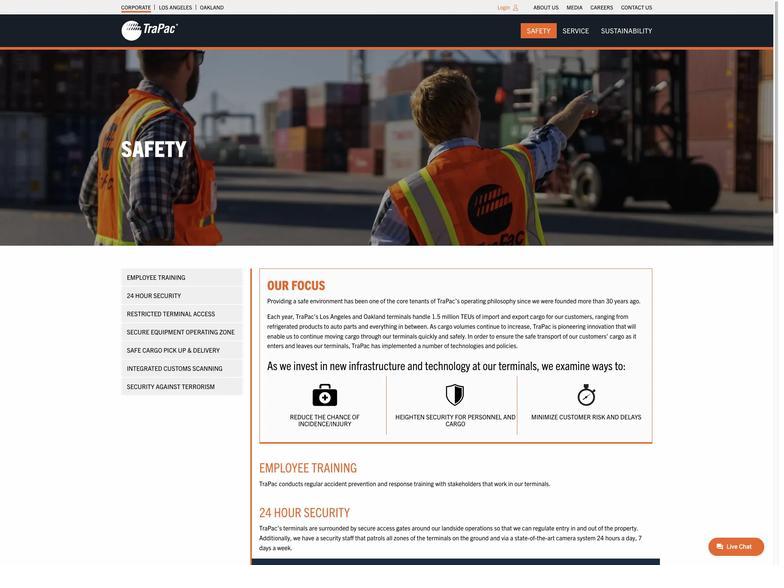 Task type: locate. For each thing, give the bounding box(es) containing it.
menu bar up service
[[530, 2, 657, 13]]

us for about us
[[552, 4, 559, 11]]

1 vertical spatial menu bar
[[521, 23, 659, 38]]

0 vertical spatial safety
[[527, 26, 551, 35]]

0 vertical spatial security
[[154, 292, 181, 299]]

light image
[[513, 5, 519, 11]]

we left "can"
[[514, 525, 521, 532]]

2 vertical spatial trapac
[[259, 480, 278, 488]]

trapac's up million
[[437, 297, 460, 305]]

24 hour security up the are
[[259, 504, 350, 520]]

trapac down through
[[352, 342, 370, 350]]

0 vertical spatial employee training
[[127, 273, 185, 281]]

the down increase,
[[515, 332, 524, 340]]

employee
[[127, 273, 157, 281], [259, 459, 309, 476]]

0 vertical spatial continue
[[477, 323, 500, 330]]

0 vertical spatial employee
[[127, 273, 157, 281]]

terminals, down policies.
[[499, 358, 540, 373]]

2 vertical spatial trapac's
[[259, 525, 282, 532]]

safe cargo pick up & delivery
[[127, 346, 220, 354]]

security up surrounded
[[304, 504, 350, 520]]

as down 1.5
[[430, 323, 437, 330]]

and left response on the bottom of page
[[378, 480, 388, 488]]

has
[[344, 297, 354, 305], [371, 342, 381, 350]]

safe down increase,
[[525, 332, 536, 340]]

24 inside trapac's terminals are surrounded by secure access gates around our landside operations so that we can regulate entry in and out of the property. additionally, we have a security staff that patrols all zones of the terminals on the ground and via a state-of-the-art camera system 24 hours a day, 7 days a week.
[[597, 534, 604, 542]]

1 vertical spatial hour
[[274, 504, 302, 520]]

as inside each year, trapac's los angeles and oakland terminals handle 1.5 million teus of import and export cargo for our customers, ranging from refrigerated products to auto parts and everything in between. as cargo volumes continue to increase, trapac is pioneering innovation that will enable us to continue moving cargo through our terminals quickly and safely. in order to ensure the safe transport of our customers' cargo as it enters and leaves our terminals, trapac has implemented a number of technologies and policies.
[[430, 323, 437, 330]]

oakland right los angeles
[[200, 4, 224, 11]]

terminals, inside each year, trapac's los angeles and oakland terminals handle 1.5 million teus of import and export cargo for our customers, ranging from refrigerated products to auto parts and everything in between. as cargo volumes continue to increase, trapac is pioneering innovation that will enable us to continue moving cargo through our terminals quickly and safely. in order to ensure the safe transport of our customers' cargo as it enters and leaves our terminals, trapac has implemented a number of technologies and policies.
[[324, 342, 350, 350]]

of right 'one'
[[381, 297, 386, 305]]

on
[[453, 534, 459, 542]]

more
[[578, 297, 592, 305]]

1 and from the left
[[504, 413, 516, 421]]

safe
[[298, 297, 309, 305], [525, 332, 536, 340]]

media link
[[567, 2, 583, 13]]

volumes
[[454, 323, 476, 330]]

each year, trapac's los angeles and oakland terminals handle 1.5 million teus of import and export cargo for our customers, ranging from refrigerated products to auto parts and everything in between. as cargo volumes continue to increase, trapac is pioneering innovation that will enable us to continue moving cargo through our terminals quickly and safely. in order to ensure the safe transport of our customers' cargo as it enters and leaves our terminals, trapac has implemented a number of technologies and policies.
[[267, 313, 637, 350]]

0 horizontal spatial safe
[[298, 297, 309, 305]]

1 vertical spatial training
[[312, 459, 357, 476]]

terminals, down moving
[[324, 342, 350, 350]]

moving
[[325, 332, 344, 340]]

integrated
[[127, 365, 162, 372]]

1 horizontal spatial training
[[312, 459, 357, 476]]

0 horizontal spatial safety
[[121, 134, 186, 161]]

1 vertical spatial los
[[320, 313, 329, 320]]

0 horizontal spatial trapac
[[259, 480, 278, 488]]

and down so
[[490, 534, 500, 542]]

sustainability link
[[595, 23, 659, 38]]

security down integrated
[[127, 383, 155, 390]]

1 vertical spatial has
[[371, 342, 381, 350]]

to:
[[615, 358, 626, 373]]

1 horizontal spatial and
[[607, 413, 619, 421]]

scanning
[[193, 365, 223, 372]]

0 horizontal spatial oakland
[[200, 4, 224, 11]]

1 horizontal spatial safety
[[527, 26, 551, 35]]

everything
[[370, 323, 397, 330]]

enters
[[267, 342, 284, 350]]

1 us from the left
[[552, 4, 559, 11]]

7
[[639, 534, 642, 542]]

security
[[154, 292, 181, 299], [127, 383, 155, 390], [304, 504, 350, 520]]

24 up additionally,
[[259, 504, 272, 520]]

angeles left oakland link in the top left of the page
[[170, 4, 192, 11]]

1 horizontal spatial terminals,
[[499, 358, 540, 373]]

1 horizontal spatial safe
[[525, 332, 536, 340]]

0 vertical spatial has
[[344, 297, 354, 305]]

ranging
[[596, 313, 615, 320]]

of
[[381, 297, 386, 305], [431, 297, 436, 305], [476, 313, 481, 320], [563, 332, 568, 340], [444, 342, 449, 350], [598, 525, 603, 532], [411, 534, 416, 542]]

cargo down the parts
[[345, 332, 360, 340]]

0 horizontal spatial us
[[552, 4, 559, 11]]

menu bar containing safety
[[521, 23, 659, 38]]

0 vertical spatial menu bar
[[530, 2, 657, 13]]

1 horizontal spatial 24 hour security
[[259, 504, 350, 520]]

employee training up 'regular'
[[259, 459, 357, 476]]

that down from
[[616, 323, 627, 330]]

oakland
[[200, 4, 224, 11], [364, 313, 386, 320]]

and right risk
[[607, 413, 619, 421]]

secure equipment operating zone link
[[121, 323, 243, 341]]

0 horizontal spatial as
[[267, 358, 278, 373]]

about us
[[534, 4, 559, 11]]

1 horizontal spatial has
[[371, 342, 381, 350]]

continue down the import
[[477, 323, 500, 330]]

a down quickly
[[418, 342, 421, 350]]

cargo left as
[[610, 332, 625, 340]]

terminals.
[[525, 480, 551, 488]]

1 horizontal spatial trapac's
[[296, 313, 319, 320]]

our right around
[[432, 525, 441, 532]]

employee up the restricted
[[127, 273, 157, 281]]

1 horizontal spatial employee training
[[259, 459, 357, 476]]

as down enters at bottom
[[267, 358, 278, 373]]

employee training link
[[121, 269, 243, 286]]

0 vertical spatial oakland
[[200, 4, 224, 11]]

0 vertical spatial 24 hour security
[[127, 292, 181, 299]]

that right so
[[502, 525, 512, 532]]

corporate image
[[121, 20, 178, 41]]

we left examine
[[542, 358, 554, 373]]

number
[[423, 342, 443, 350]]

new
[[330, 358, 347, 373]]

0 horizontal spatial angeles
[[170, 4, 192, 11]]

and down implemented
[[408, 358, 423, 373]]

of right teus
[[476, 313, 481, 320]]

menu bar down careers
[[521, 23, 659, 38]]

ground
[[471, 534, 489, 542]]

hour up the restricted
[[135, 292, 152, 299]]

2 horizontal spatial trapac's
[[437, 297, 460, 305]]

30
[[606, 297, 613, 305]]

all
[[387, 534, 393, 542]]

24 hour security up the restricted
[[127, 292, 181, 299]]

2 us from the left
[[646, 4, 653, 11]]

and
[[504, 413, 516, 421], [607, 413, 619, 421]]

employee up conducts
[[259, 459, 309, 476]]

and left export
[[501, 313, 511, 320]]

1 horizontal spatial continue
[[477, 323, 500, 330]]

focus
[[292, 277, 325, 293]]

angeles up auto
[[330, 313, 351, 320]]

los down environment
[[320, 313, 329, 320]]

system
[[578, 534, 596, 542]]

invest
[[294, 358, 318, 373]]

to up ensure
[[501, 323, 507, 330]]

in inside trapac's terminals are surrounded by secure access gates around our landside operations so that we can regulate entry in and out of the property. additionally, we have a security staff that patrols all zones of the terminals on the ground and via a state-of-the-art camera system 24 hours a day, 7 days a week.
[[571, 525, 576, 532]]

2 horizontal spatial trapac
[[533, 323, 551, 330]]

0 horizontal spatial terminals,
[[324, 342, 350, 350]]

ways
[[593, 358, 613, 373]]

1 vertical spatial trapac
[[352, 342, 370, 350]]

cargo down million
[[438, 323, 453, 330]]

hour up additionally,
[[274, 504, 302, 520]]

0 vertical spatial hour
[[135, 292, 152, 299]]

our down everything at the bottom of the page
[[383, 332, 392, 340]]

1 horizontal spatial los
[[320, 313, 329, 320]]

1 vertical spatial security
[[127, 383, 155, 390]]

oakland up everything at the bottom of the page
[[364, 313, 386, 320]]

0 vertical spatial angeles
[[170, 4, 192, 11]]

0 horizontal spatial and
[[504, 413, 516, 421]]

the left core
[[387, 297, 396, 305]]

our inside trapac's terminals are surrounded by secure access gates around our landside operations so that we can regulate entry in and out of the property. additionally, we have a security staff that patrols all zones of the terminals on the ground and via a state-of-the-art camera system 24 hours a day, 7 days a week.
[[432, 525, 441, 532]]

access
[[377, 525, 395, 532]]

our down pioneering
[[570, 332, 578, 340]]

out
[[589, 525, 597, 532]]

auto
[[331, 323, 342, 330]]

trapac's terminals are surrounded by secure access gates around our landside operations so that we can regulate entry in and out of the property. additionally, we have a security staff that patrols all zones of the terminals on the ground and via a state-of-the-art camera system 24 hours a day, 7 days a week.
[[259, 525, 642, 552]]

1 vertical spatial 24 hour security
[[259, 504, 350, 520]]

zone
[[220, 328, 235, 336]]

incidence/injury
[[298, 420, 352, 428]]

2 horizontal spatial 24
[[597, 534, 604, 542]]

1 vertical spatial employee training
[[259, 459, 357, 476]]

work
[[495, 480, 507, 488]]

los up corporate image
[[159, 4, 168, 11]]

0 vertical spatial los
[[159, 4, 168, 11]]

and right personnel
[[504, 413, 516, 421]]

0 horizontal spatial continue
[[300, 332, 323, 340]]

a right have
[[316, 534, 319, 542]]

sustainability
[[602, 26, 653, 35]]

0 horizontal spatial employee training
[[127, 273, 185, 281]]

0 horizontal spatial employee
[[127, 273, 157, 281]]

technology
[[425, 358, 471, 373]]

1 vertical spatial oakland
[[364, 313, 386, 320]]

1 vertical spatial safe
[[525, 332, 536, 340]]

0 horizontal spatial 24 hour security
[[127, 292, 181, 299]]

heighten
[[396, 413, 425, 421]]

trapac
[[533, 323, 551, 330], [352, 342, 370, 350], [259, 480, 278, 488]]

in inside each year, trapac's los angeles and oakland terminals handle 1.5 million teus of import and export cargo for our customers, ranging from refrigerated products to auto parts and everything in between. as cargo volumes continue to increase, trapac is pioneering innovation that will enable us to continue moving cargo through our terminals quickly and safely. in order to ensure the safe transport of our customers' cargo as it enters and leaves our terminals, trapac has implemented a number of technologies and policies.
[[399, 323, 403, 330]]

minimize customer risk and delays
[[532, 413, 642, 421]]

24 up the restricted
[[127, 292, 134, 299]]

0 horizontal spatial 24
[[127, 292, 134, 299]]

0 vertical spatial as
[[430, 323, 437, 330]]

1 vertical spatial continue
[[300, 332, 323, 340]]

continue down products
[[300, 332, 323, 340]]

trapac's up additionally,
[[259, 525, 282, 532]]

0 horizontal spatial trapac's
[[259, 525, 282, 532]]

has down through
[[371, 342, 381, 350]]

in left between.
[[399, 323, 403, 330]]

of right tenants
[[431, 297, 436, 305]]

0 horizontal spatial training
[[158, 273, 185, 281]]

1 vertical spatial angeles
[[330, 313, 351, 320]]

the-
[[537, 534, 548, 542]]

year,
[[282, 313, 295, 320]]

in right entry
[[571, 525, 576, 532]]

of right zones
[[411, 534, 416, 542]]

employee training up the 24 hour security link
[[127, 273, 185, 281]]

that down secure
[[355, 534, 366, 542]]

are
[[309, 525, 318, 532]]

increase,
[[508, 323, 532, 330]]

and left "out"
[[577, 525, 587, 532]]

to
[[324, 323, 329, 330], [501, 323, 507, 330], [294, 332, 299, 340], [490, 332, 495, 340]]

oakland inside each year, trapac's los angeles and oakland terminals handle 1.5 million teus of import and export cargo for our customers, ranging from refrigerated products to auto parts and everything in between. as cargo volumes continue to increase, trapac is pioneering innovation that will enable us to continue moving cargo through our terminals quickly and safely. in order to ensure the safe transport of our customers' cargo as it enters and leaves our terminals, trapac has implemented a number of technologies and policies.
[[364, 313, 386, 320]]

technologies
[[451, 342, 484, 350]]

entry
[[556, 525, 570, 532]]

0 vertical spatial training
[[158, 273, 185, 281]]

our right at
[[483, 358, 497, 373]]

1 horizontal spatial angeles
[[330, 313, 351, 320]]

terrorism
[[182, 383, 215, 390]]

our right leaves
[[314, 342, 323, 350]]

training up accident
[[312, 459, 357, 476]]

core
[[397, 297, 408, 305]]

24 left 'hours'
[[597, 534, 604, 542]]

a right providing
[[293, 297, 296, 305]]

continue
[[477, 323, 500, 330], [300, 332, 323, 340]]

security up restricted terminal access
[[154, 292, 181, 299]]

patrols
[[367, 534, 385, 542]]

terminals left on
[[427, 534, 451, 542]]

landside
[[442, 525, 464, 532]]

integrated customs scanning
[[127, 365, 223, 372]]

regular
[[305, 480, 323, 488]]

1 vertical spatial employee
[[259, 459, 309, 476]]

terminals up have
[[283, 525, 308, 532]]

1 horizontal spatial us
[[646, 4, 653, 11]]

1 horizontal spatial 24
[[259, 504, 272, 520]]

regulate
[[533, 525, 555, 532]]

in
[[468, 332, 473, 340]]

has left been
[[344, 297, 354, 305]]

trapac left conducts
[[259, 480, 278, 488]]

that
[[616, 323, 627, 330], [483, 480, 493, 488], [502, 525, 512, 532], [355, 534, 366, 542]]

0 vertical spatial 24
[[127, 292, 134, 299]]

delivery
[[193, 346, 220, 354]]

the inside each year, trapac's los angeles and oakland terminals handle 1.5 million teus of import and export cargo for our customers, ranging from refrigerated products to auto parts and everything in between. as cargo volumes continue to increase, trapac is pioneering innovation that will enable us to continue moving cargo through our terminals quickly and safely. in order to ensure the safe transport of our customers' cargo as it enters and leaves our terminals, trapac has implemented a number of technologies and policies.
[[515, 332, 524, 340]]

24 hour security
[[127, 292, 181, 299], [259, 504, 350, 520]]

los
[[159, 4, 168, 11], [320, 313, 329, 320]]

trapac up transport
[[533, 323, 551, 330]]

response
[[389, 480, 413, 488]]

us
[[286, 332, 292, 340]]

0 horizontal spatial hour
[[135, 292, 152, 299]]

has inside each year, trapac's los angeles and oakland terminals handle 1.5 million teus of import and export cargo for our customers, ranging from refrigerated products to auto parts and everything in between. as cargo volumes continue to increase, trapac is pioneering innovation that will enable us to continue moving cargo through our terminals quickly and safely. in order to ensure the safe transport of our customers' cargo as it enters and leaves our terminals, trapac has implemented a number of technologies and policies.
[[371, 342, 381, 350]]

customs
[[164, 365, 191, 372]]

1 vertical spatial terminals,
[[499, 358, 540, 373]]

menu bar
[[530, 2, 657, 13], [521, 23, 659, 38]]

0 vertical spatial terminals,
[[324, 342, 350, 350]]

the right on
[[461, 534, 469, 542]]

1 vertical spatial 24
[[259, 504, 272, 520]]

been
[[355, 297, 368, 305]]

ago.
[[630, 297, 641, 305]]

1 horizontal spatial oakland
[[364, 313, 386, 320]]

1 horizontal spatial employee
[[259, 459, 309, 476]]

los inside each year, trapac's los angeles and oakland terminals handle 1.5 million teus of import and export cargo for our customers, ranging from refrigerated products to auto parts and everything in between. as cargo volumes continue to increase, trapac is pioneering innovation that will enable us to continue moving cargo through our terminals quickly and safely. in order to ensure the safe transport of our customers' cargo as it enters and leaves our terminals, trapac has implemented a number of technologies and policies.
[[320, 313, 329, 320]]

have
[[302, 534, 315, 542]]

training
[[414, 480, 434, 488]]

1 vertical spatial trapac's
[[296, 313, 319, 320]]

terminals,
[[324, 342, 350, 350], [499, 358, 540, 373]]

the
[[315, 413, 326, 421]]

us right about
[[552, 4, 559, 11]]

us right contact
[[646, 4, 653, 11]]

training
[[158, 273, 185, 281], [312, 459, 357, 476]]

login link
[[498, 4, 510, 11]]

safe down focus
[[298, 297, 309, 305]]

2 and from the left
[[607, 413, 619, 421]]

0 horizontal spatial has
[[344, 297, 354, 305]]

founded
[[555, 297, 577, 305]]

trapac's up products
[[296, 313, 319, 320]]

1 horizontal spatial as
[[430, 323, 437, 330]]

angeles inside los angeles link
[[170, 4, 192, 11]]

2 vertical spatial 24
[[597, 534, 604, 542]]

accident
[[324, 480, 347, 488]]



Task type: describe. For each thing, give the bounding box(es) containing it.
at
[[473, 358, 481, 373]]

service link
[[557, 23, 595, 38]]

our
[[267, 277, 289, 293]]

risk
[[593, 413, 606, 421]]

security
[[320, 534, 341, 542]]

integrated customs scanning link
[[121, 360, 243, 377]]

in right work
[[509, 480, 513, 488]]

1 horizontal spatial hour
[[274, 504, 302, 520]]

to left auto
[[324, 323, 329, 330]]

safe
[[127, 346, 141, 354]]

2 vertical spatial security
[[304, 504, 350, 520]]

access
[[193, 310, 215, 318]]

prevention
[[348, 480, 376, 488]]

implemented
[[382, 342, 417, 350]]

safety menu item
[[521, 23, 557, 38]]

of right number
[[444, 342, 449, 350]]

1.5
[[432, 313, 441, 320]]

export
[[512, 313, 529, 320]]

terminals down core
[[387, 313, 411, 320]]

to right 'order'
[[490, 332, 495, 340]]

us for contact us
[[646, 4, 653, 11]]

safe cargo pick up & delivery link
[[121, 341, 243, 359]]

and inside heighten security for personnel and cargo
[[504, 413, 516, 421]]

a right days
[[273, 544, 276, 552]]

examine
[[556, 358, 590, 373]]

secure
[[358, 525, 376, 532]]

enable
[[267, 332, 285, 340]]

angeles inside each year, trapac's los angeles and oakland terminals handle 1.5 million teus of import and export cargo for our customers, ranging from refrigerated products to auto parts and everything in between. as cargo volumes continue to increase, trapac is pioneering innovation that will enable us to continue moving cargo through our terminals quickly and safely. in order to ensure the safe transport of our customers' cargo as it enters and leaves our terminals, trapac has implemented a number of technologies and policies.
[[330, 313, 351, 320]]

leaves
[[297, 342, 313, 350]]

our right work
[[515, 480, 523, 488]]

terminals up implemented
[[393, 332, 417, 340]]

heighten security for personnel and cargo
[[396, 413, 516, 428]]

0 vertical spatial trapac's
[[437, 297, 460, 305]]

zones
[[394, 534, 409, 542]]

we left have
[[293, 534, 301, 542]]

cargo
[[143, 346, 162, 354]]

and up through
[[359, 323, 368, 330]]

since
[[517, 297, 531, 305]]

customer
[[560, 413, 591, 421]]

than
[[593, 297, 605, 305]]

of down pioneering
[[563, 332, 568, 340]]

in left new
[[320, 358, 328, 373]]

the up 'hours'
[[605, 525, 613, 532]]

conducts
[[279, 480, 303, 488]]

of
[[352, 413, 360, 421]]

customers'
[[580, 332, 609, 340]]

0 horizontal spatial los
[[159, 4, 168, 11]]

0 vertical spatial safe
[[298, 297, 309, 305]]

and up the parts
[[353, 313, 362, 320]]

secure
[[127, 328, 149, 336]]

personnel
[[468, 413, 502, 421]]

reduce the chance of incidence/injury
[[290, 413, 360, 428]]

policies.
[[497, 342, 518, 350]]

state-
[[515, 534, 530, 542]]

trapac conducts regular accident prevention and response training with stakeholders that work in our terminals.
[[259, 480, 551, 488]]

innovation
[[587, 323, 615, 330]]

day,
[[626, 534, 637, 542]]

order
[[474, 332, 488, 340]]

cargo
[[446, 420, 466, 428]]

to right "us"
[[294, 332, 299, 340]]

los angeles link
[[159, 2, 192, 13]]

our right for
[[555, 313, 564, 320]]

1 vertical spatial safety
[[121, 134, 186, 161]]

of right "out"
[[598, 525, 603, 532]]

week.
[[277, 544, 293, 552]]

restricted terminal access link
[[121, 305, 243, 322]]

that left work
[[483, 480, 493, 488]]

login
[[498, 4, 510, 11]]

trapac's inside trapac's terminals are surrounded by secure access gates around our landside operations so that we can regulate entry in and out of the property. additionally, we have a security staff that patrols all zones of the terminals on the ground and via a state-of-the-art camera system 24 hours a day, 7 days a week.
[[259, 525, 282, 532]]

as we invest in new infrastructure and technology at our terminals, we examine ways to:
[[267, 358, 626, 373]]

and left safely.
[[439, 332, 449, 340]]

between.
[[405, 323, 429, 330]]

a inside each year, trapac's los angeles and oakland terminals handle 1.5 million teus of import and export cargo for our customers, ranging from refrigerated products to auto parts and everything in between. as cargo volumes continue to increase, trapac is pioneering innovation that will enable us to continue moving cargo through our terminals quickly and safely. in order to ensure the safe transport of our customers' cargo as it enters and leaves our terminals, trapac has implemented a number of technologies and policies.
[[418, 342, 421, 350]]

service
[[563, 26, 589, 35]]

cargo left for
[[531, 313, 545, 320]]

restricted
[[127, 310, 162, 318]]

safety link
[[521, 23, 557, 38]]

philosophy
[[488, 297, 516, 305]]

we left the were
[[533, 297, 540, 305]]

about
[[534, 4, 551, 11]]

million
[[442, 313, 460, 320]]

operating
[[186, 328, 218, 336]]

stakeholders
[[448, 480, 481, 488]]

and down 'order'
[[485, 342, 495, 350]]

camera
[[556, 534, 576, 542]]

operating
[[461, 297, 486, 305]]

a left day,
[[622, 534, 625, 542]]

quickly
[[419, 332, 437, 340]]

menu bar containing about us
[[530, 2, 657, 13]]

pioneering
[[558, 323, 586, 330]]

one
[[370, 297, 379, 305]]

contact us
[[622, 4, 653, 11]]

a right via
[[510, 534, 514, 542]]

safety inside menu item
[[527, 26, 551, 35]]

additionally,
[[259, 534, 292, 542]]

through
[[361, 332, 382, 340]]

art
[[548, 534, 555, 542]]

for
[[455, 413, 467, 421]]

ensure
[[496, 332, 514, 340]]

1 vertical spatial as
[[267, 358, 278, 373]]

0 vertical spatial trapac
[[533, 323, 551, 330]]

the down around
[[417, 534, 426, 542]]

were
[[541, 297, 554, 305]]

that inside each year, trapac's los angeles and oakland terminals handle 1.5 million teus of import and export cargo for our customers, ranging from refrigerated products to auto parts and everything in between. as cargo volumes continue to increase, trapac is pioneering innovation that will enable us to continue moving cargo through our terminals quickly and safely. in order to ensure the safe transport of our customers' cargo as it enters and leaves our terminals, trapac has implemented a number of technologies and policies.
[[616, 323, 627, 330]]

los angeles
[[159, 4, 192, 11]]

1 horizontal spatial trapac
[[352, 342, 370, 350]]

trapac's inside each year, trapac's los angeles and oakland terminals handle 1.5 million teus of import and export cargo for our customers, ranging from refrigerated products to auto parts and everything in between. as cargo volumes continue to increase, trapac is pioneering innovation that will enable us to continue moving cargo through our terminals quickly and safely. in order to ensure the safe transport of our customers' cargo as it enters and leaves our terminals, trapac has implemented a number of technologies and policies.
[[296, 313, 319, 320]]

safe inside each year, trapac's los angeles and oakland terminals handle 1.5 million teus of import and export cargo for our customers, ranging from refrigerated products to auto parts and everything in between. as cargo volumes continue to increase, trapac is pioneering innovation that will enable us to continue moving cargo through our terminals quickly and safely. in order to ensure the safe transport of our customers' cargo as it enters and leaves our terminals, trapac has implemented a number of technologies and policies.
[[525, 332, 536, 340]]

property.
[[615, 525, 638, 532]]

will
[[628, 323, 636, 330]]

gates
[[396, 525, 411, 532]]

each
[[267, 313, 280, 320]]

delays
[[621, 413, 642, 421]]

oakland link
[[200, 2, 224, 13]]

careers link
[[591, 2, 614, 13]]

we left invest
[[280, 358, 291, 373]]

our focus
[[267, 277, 325, 293]]

transport
[[538, 332, 562, 340]]

and down "us"
[[285, 342, 295, 350]]

with
[[436, 480, 447, 488]]

contact
[[622, 4, 645, 11]]

import
[[483, 313, 500, 320]]



Task type: vqa. For each thing, say whether or not it's contained in the screenshot.
the industry, inside the the TraPac's leadership team is comprised of some of the brightest minds and most experienced executives in the industry, guiding the company with a steadfast commitment to safety, service and sustainability.
no



